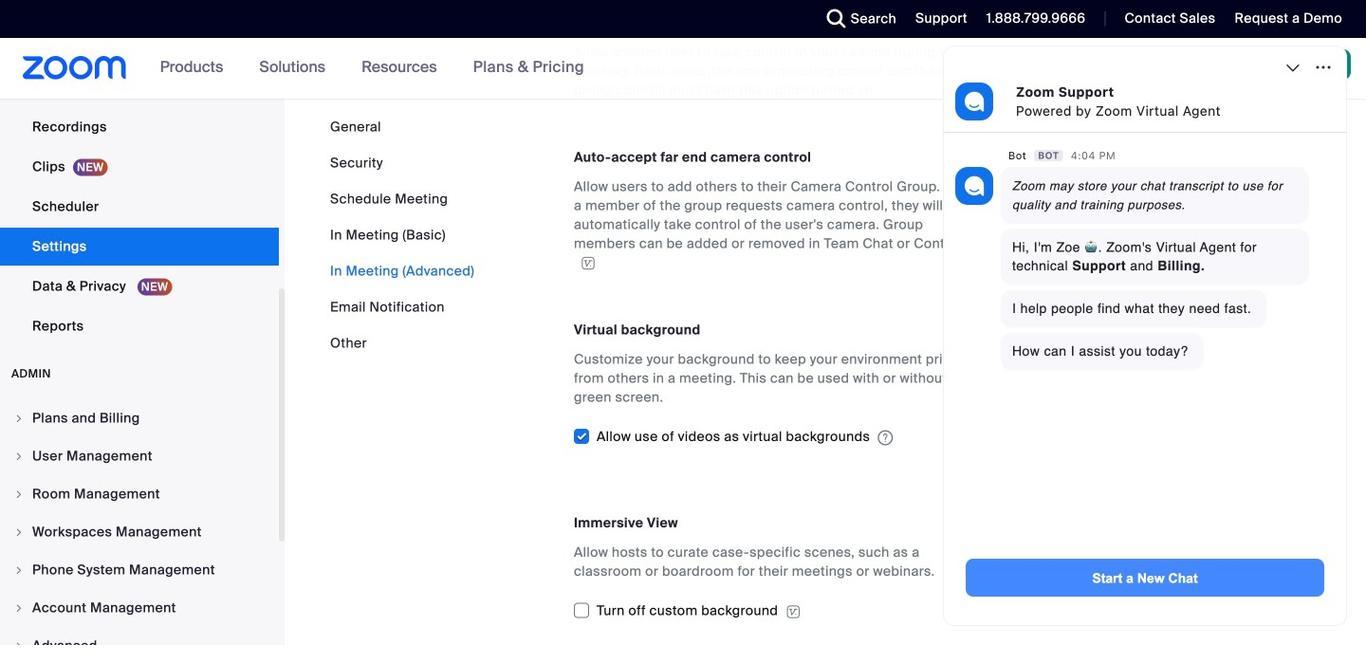 Task type: vqa. For each thing, say whether or not it's contained in the screenshot.
right image corresponding to 3rd 'menu item' from the bottom
yes



Task type: locate. For each thing, give the bounding box(es) containing it.
1 vertical spatial right image
[[13, 603, 25, 614]]

right image for 1st menu item from the bottom
[[13, 641, 25, 645]]

1 right image from the top
[[13, 413, 25, 424]]

2 menu item from the top
[[0, 439, 279, 475]]

4 right image from the top
[[13, 565, 25, 576]]

right image for third menu item from the top
[[13, 489, 25, 500]]

right image
[[13, 413, 25, 424], [13, 451, 25, 462], [13, 489, 25, 500], [13, 565, 25, 576]]

2 right image from the top
[[13, 603, 25, 614]]

3 right image from the top
[[13, 489, 25, 500]]

right image
[[13, 527, 25, 538], [13, 603, 25, 614], [13, 641, 25, 645]]

support version for auto-accept far end camera control image
[[579, 257, 598, 270]]

right image for fourth menu item from the bottom
[[13, 527, 25, 538]]

2 vertical spatial right image
[[13, 641, 25, 645]]

menu item
[[0, 401, 279, 437], [0, 439, 279, 475], [0, 477, 279, 513], [0, 514, 279, 551], [0, 552, 279, 589], [0, 590, 279, 626], [0, 628, 279, 645]]

admin menu menu
[[0, 401, 279, 645]]

3 right image from the top
[[13, 641, 25, 645]]

support version for turn off custom background image
[[786, 604, 801, 621]]

menu bar
[[330, 118, 475, 353]]

2 right image from the top
[[13, 451, 25, 462]]

right image for 1st menu item from the top
[[13, 413, 25, 424]]

1 right image from the top
[[13, 527, 25, 538]]

personal menu menu
[[0, 0, 279, 347]]

1 menu item from the top
[[0, 401, 279, 437]]

learn more about allow use of videos as virtual backgrounds image
[[878, 430, 893, 447]]

banner
[[0, 38, 1367, 100]]

meetings navigation
[[970, 38, 1367, 100]]

0 vertical spatial right image
[[13, 527, 25, 538]]

application
[[574, 177, 984, 272]]

right image for fifth menu item
[[13, 565, 25, 576]]



Task type: describe. For each thing, give the bounding box(es) containing it.
7 menu item from the top
[[0, 628, 279, 645]]

6 menu item from the top
[[0, 590, 279, 626]]

right image for sixth menu item from the top
[[13, 603, 25, 614]]

product information navigation
[[146, 38, 599, 99]]

side navigation navigation
[[0, 0, 285, 645]]

right image for 2nd menu item from the top
[[13, 451, 25, 462]]

5 menu item from the top
[[0, 552, 279, 589]]

zoom logo image
[[23, 56, 127, 80]]

4 menu item from the top
[[0, 514, 279, 551]]

3 menu item from the top
[[0, 477, 279, 513]]



